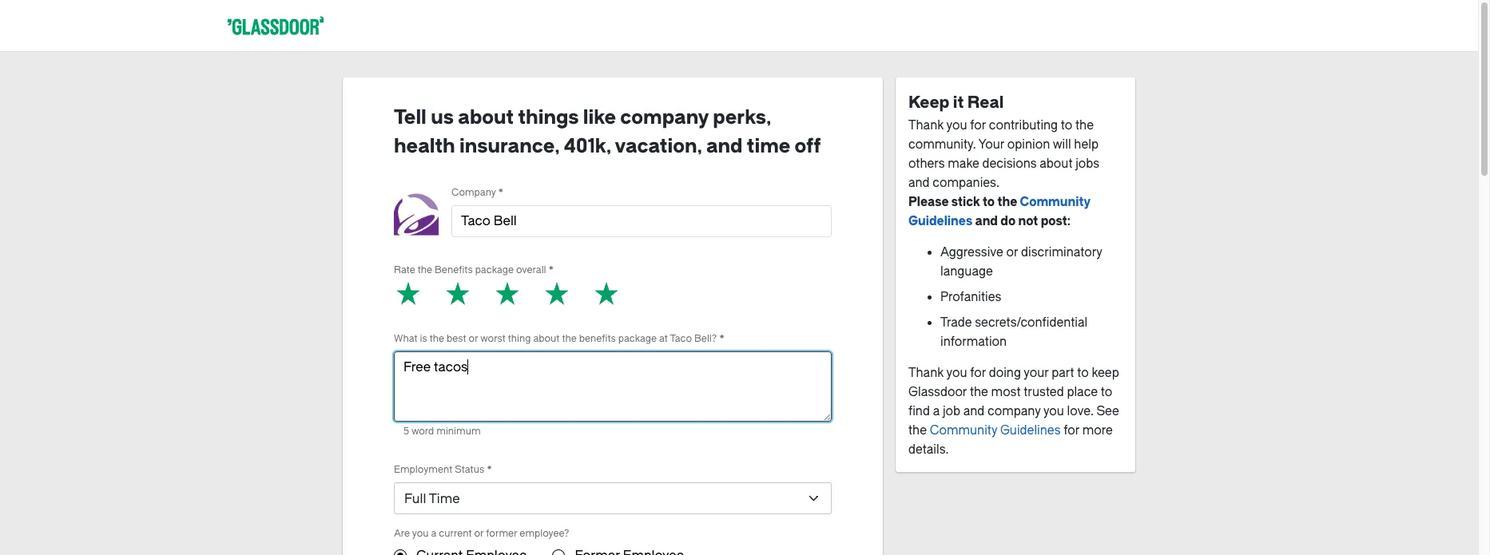 Task type: locate. For each thing, give the bounding box(es) containing it.
doing
[[989, 366, 1022, 380]]

1 horizontal spatial a
[[933, 404, 940, 419]]

to up the will on the right
[[1061, 118, 1073, 133]]

2 vertical spatial for
[[1064, 424, 1080, 438]]

2 thank from the top
[[909, 366, 944, 380]]

find
[[909, 404, 930, 419]]

the left most
[[970, 385, 989, 400]]

thank down keep at right
[[909, 118, 944, 133]]

or right best
[[469, 333, 478, 345]]

about
[[458, 106, 514, 129], [1040, 157, 1073, 171], [534, 333, 560, 345]]

to
[[1061, 118, 1073, 133], [983, 195, 995, 209], [1078, 366, 1089, 380], [1101, 385, 1113, 400]]

1 vertical spatial a
[[431, 528, 437, 540]]

company inside tell us about things like company perks, health insurance, 401k, vacation, and time off
[[621, 106, 709, 129]]

discriminatory
[[1022, 245, 1103, 260]]

community down job
[[930, 424, 998, 438]]

a
[[933, 404, 940, 419], [431, 528, 437, 540]]

language
[[941, 265, 993, 279]]

about down the will on the right
[[1040, 157, 1073, 171]]

guidelines for for
[[1001, 424, 1061, 438]]

1 horizontal spatial company
[[988, 404, 1041, 419]]

company up vacation,
[[621, 106, 709, 129]]

1 horizontal spatial about
[[534, 333, 560, 345]]

about up insurance, at left top
[[458, 106, 514, 129]]

stick
[[952, 195, 981, 209]]

not
[[1019, 214, 1039, 229]]

1 vertical spatial thank
[[909, 366, 944, 380]]

at
[[659, 333, 668, 345]]

about inside keep it real thank you for contributing to the community. your opinion will help others make decisions about jobs and companies.
[[1040, 157, 1073, 171]]

1 vertical spatial community guidelines link
[[930, 424, 1061, 438]]

or inside aggressive or discriminatory language
[[1007, 245, 1019, 260]]

1 vertical spatial community
[[930, 424, 998, 438]]

former
[[486, 528, 517, 540]]

Company * field
[[461, 212, 823, 231]]

0 vertical spatial a
[[933, 404, 940, 419]]

are
[[394, 528, 410, 540]]

1 vertical spatial about
[[1040, 157, 1073, 171]]

real
[[968, 94, 1004, 112]]

your
[[979, 137, 1005, 152]]

community up post:
[[1020, 195, 1091, 209]]

current
[[439, 528, 472, 540]]

for up your
[[971, 118, 986, 133]]

best
[[447, 333, 467, 345]]

or down 'do'
[[1007, 245, 1019, 260]]

thank up glassdoor
[[909, 366, 944, 380]]

trade
[[941, 316, 972, 330]]

0 horizontal spatial package
[[475, 265, 514, 276]]

benefits
[[579, 333, 616, 345]]

more
[[1083, 424, 1113, 438]]

profanities
[[941, 290, 1002, 305]]

2 vertical spatial about
[[534, 333, 560, 345]]

0 vertical spatial thank
[[909, 118, 944, 133]]

rate the benefits package overall *
[[394, 265, 554, 276]]

status
[[455, 464, 485, 476]]

5
[[404, 426, 409, 437]]

1 vertical spatial package
[[618, 333, 657, 345]]

secrets/confidential
[[975, 316, 1088, 330]]

1 thank from the top
[[909, 118, 944, 133]]

things
[[518, 106, 579, 129]]

the up help
[[1076, 118, 1094, 133]]

you
[[947, 118, 968, 133], [947, 366, 968, 380], [1044, 404, 1065, 419], [412, 528, 429, 540]]

post:
[[1041, 214, 1071, 229]]

guidelines
[[909, 214, 973, 229], [1001, 424, 1061, 438]]

will
[[1053, 137, 1072, 152]]

and
[[707, 135, 743, 157], [909, 176, 930, 190], [976, 214, 998, 229], [964, 404, 985, 419]]

0 vertical spatial community
[[1020, 195, 1091, 209]]

you down it
[[947, 118, 968, 133]]

* right bell?
[[720, 333, 725, 345]]

is
[[420, 333, 427, 345]]

a left job
[[933, 404, 940, 419]]

0 vertical spatial company
[[621, 106, 709, 129]]

and down perks,
[[707, 135, 743, 157]]

you down trusted
[[1044, 404, 1065, 419]]

package left at
[[618, 333, 657, 345]]

part
[[1052, 366, 1075, 380]]

community guidelines link
[[909, 195, 1091, 229], [930, 424, 1061, 438]]

employment
[[394, 464, 453, 476]]

keep it real thank you for contributing to the community. your opinion will help others make decisions about jobs and companies.
[[909, 94, 1100, 190]]

the right 'rate'
[[418, 265, 433, 276]]

0 horizontal spatial community
[[930, 424, 998, 438]]

you up glassdoor
[[947, 366, 968, 380]]

1 vertical spatial for
[[971, 366, 986, 380]]

or left the former
[[474, 528, 484, 540]]

None field
[[452, 205, 832, 244]]

company
[[621, 106, 709, 129], [988, 404, 1041, 419]]

package
[[475, 265, 514, 276], [618, 333, 657, 345]]

community
[[1020, 195, 1091, 209], [930, 424, 998, 438]]

or
[[1007, 245, 1019, 260], [469, 333, 478, 345], [474, 528, 484, 540]]

the inside keep it real thank you for contributing to the community. your opinion will help others make decisions about jobs and companies.
[[1076, 118, 1094, 133]]

information
[[941, 335, 1007, 349]]

keep
[[909, 94, 950, 112]]

community guidelines
[[909, 195, 1091, 229], [930, 424, 1061, 438]]

2 horizontal spatial about
[[1040, 157, 1073, 171]]

company down most
[[988, 404, 1041, 419]]

employment status  *
[[394, 464, 492, 476]]

guidelines down please
[[909, 214, 973, 229]]

perks,
[[713, 106, 771, 129]]

and right job
[[964, 404, 985, 419]]

job
[[943, 404, 961, 419]]

1 vertical spatial guidelines
[[1001, 424, 1061, 438]]

what is the best or worst thing about the benefits package at taco bell? *
[[394, 333, 725, 345]]

package left overall
[[475, 265, 514, 276]]

full
[[404, 492, 426, 507]]

0 vertical spatial guidelines
[[909, 214, 973, 229]]

to down keep
[[1101, 385, 1113, 400]]

guidelines down trusted
[[1001, 424, 1061, 438]]

0 vertical spatial or
[[1007, 245, 1019, 260]]

0 horizontal spatial company
[[621, 106, 709, 129]]

0 vertical spatial about
[[458, 106, 514, 129]]

thing
[[508, 333, 531, 345]]

1 horizontal spatial package
[[618, 333, 657, 345]]

minimum
[[437, 426, 481, 437]]

0 horizontal spatial guidelines
[[909, 214, 973, 229]]

2 vertical spatial or
[[474, 528, 484, 540]]

community for details.
[[930, 424, 998, 438]]

or for what is the best or worst thing about the benefits package at taco bell? *
[[469, 333, 478, 345]]

insurance,
[[460, 135, 560, 157]]

the
[[1076, 118, 1094, 133], [998, 195, 1018, 209], [418, 265, 433, 276], [430, 333, 444, 345], [562, 333, 577, 345], [970, 385, 989, 400], [909, 424, 927, 438]]

0 horizontal spatial a
[[431, 528, 437, 540]]

a left current
[[431, 528, 437, 540]]

and inside keep it real thank you for contributing to the community. your opinion will help others make decisions about jobs and companies.
[[909, 176, 930, 190]]

thank
[[909, 118, 944, 133], [909, 366, 944, 380]]

and down others
[[909, 176, 930, 190]]

worst
[[481, 333, 506, 345]]

for left doing
[[971, 366, 986, 380]]

most
[[992, 385, 1021, 400]]

others
[[909, 157, 945, 171]]

are you a current or former employee?
[[394, 528, 569, 540]]

thank you for doing your part to keep glassdoor the most trusted place to find a job and company you love. see the
[[909, 366, 1120, 438]]

0 vertical spatial for
[[971, 118, 986, 133]]

1 vertical spatial community guidelines
[[930, 424, 1061, 438]]

us
[[431, 106, 454, 129]]

it
[[953, 94, 964, 112]]

benefits
[[435, 265, 473, 276]]

1 vertical spatial or
[[469, 333, 478, 345]]

1 horizontal spatial guidelines
[[1001, 424, 1061, 438]]

*
[[498, 187, 504, 198], [549, 265, 554, 276], [720, 333, 725, 345], [487, 464, 492, 476]]

love.
[[1068, 404, 1094, 419]]

the down find at bottom right
[[909, 424, 927, 438]]

help
[[1075, 137, 1099, 152]]

0 vertical spatial community guidelines
[[909, 195, 1091, 229]]

community guidelines for doing
[[930, 424, 1061, 438]]

time
[[429, 492, 460, 507]]

0 horizontal spatial about
[[458, 106, 514, 129]]

0 vertical spatial community guidelines link
[[909, 195, 1091, 229]]

guidelines inside community guidelines
[[909, 214, 973, 229]]

the up 'do'
[[998, 195, 1018, 209]]

1 vertical spatial company
[[988, 404, 1041, 419]]

and left 'do'
[[976, 214, 998, 229]]

1 horizontal spatial community
[[1020, 195, 1091, 209]]

for down love.
[[1064, 424, 1080, 438]]

tell us about things like company perks, health insurance, 401k, vacation, and time off
[[394, 106, 821, 157]]

community guidelines link for doing
[[930, 424, 1061, 438]]

or for are you a current or former employee?
[[474, 528, 484, 540]]

community inside community guidelines
[[1020, 195, 1091, 209]]

community for not
[[1020, 195, 1091, 209]]

about right thing
[[534, 333, 560, 345]]



Task type: describe. For each thing, give the bounding box(es) containing it.
what
[[394, 333, 418, 345]]

vacation,
[[615, 135, 702, 157]]

for more details.
[[909, 424, 1113, 457]]

opinion
[[1008, 137, 1051, 152]]

do
[[1001, 214, 1016, 229]]

see
[[1097, 404, 1120, 419]]

community guidelines link for the
[[909, 195, 1091, 229]]

* right overall
[[549, 265, 554, 276]]

time
[[747, 135, 791, 157]]

employee?
[[520, 528, 569, 540]]

your
[[1024, 366, 1049, 380]]

bell?
[[695, 333, 717, 345]]

thank inside thank you for doing your part to keep glassdoor the most trusted place to find a job and company you love. see the
[[909, 366, 944, 380]]

about inside tell us about things like company perks, health insurance, 401k, vacation, and time off
[[458, 106, 514, 129]]

you inside keep it real thank you for contributing to the community. your opinion will help others make decisions about jobs and companies.
[[947, 118, 968, 133]]

jobs
[[1076, 157, 1100, 171]]

rate
[[394, 265, 415, 276]]

companies.
[[933, 176, 1000, 190]]

for inside thank you for doing your part to keep glassdoor the most trusted place to find a job and company you love. see the
[[971, 366, 986, 380]]

thank inside keep it real thank you for contributing to the community. your opinion will help others make decisions about jobs and companies.
[[909, 118, 944, 133]]

full time
[[404, 492, 460, 507]]

401k,
[[564, 135, 611, 157]]

and inside thank you for doing your part to keep glassdoor the most trusted place to find a job and company you love. see the
[[964, 404, 985, 419]]

tell
[[394, 106, 427, 129]]

please stick to the
[[909, 195, 1020, 209]]

the right is
[[430, 333, 444, 345]]

* right the status
[[487, 464, 492, 476]]

like
[[583, 106, 616, 129]]

glassdoor
[[909, 385, 967, 400]]

company
[[452, 187, 496, 198]]

keep
[[1092, 366, 1120, 380]]

taco bell image
[[394, 193, 439, 237]]

please
[[909, 195, 949, 209]]

off
[[795, 135, 821, 157]]

company *
[[452, 187, 504, 198]]

* right company
[[498, 187, 504, 198]]

to right stick
[[983, 195, 995, 209]]

you right are
[[412, 528, 429, 540]]

decisions
[[983, 157, 1037, 171]]

contributing
[[989, 118, 1058, 133]]

make
[[948, 157, 980, 171]]

details.
[[909, 443, 949, 457]]

place
[[1067, 385, 1098, 400]]

aggressive or discriminatory language
[[941, 245, 1103, 279]]

trade secrets/confidential information
[[941, 316, 1088, 349]]

5 word minimum
[[404, 426, 481, 437]]

for inside keep it real thank you for contributing to the community. your opinion will help others make decisions about jobs and companies.
[[971, 118, 986, 133]]

trusted
[[1024, 385, 1064, 400]]

the left benefits
[[562, 333, 577, 345]]

taco
[[670, 333, 692, 345]]

health
[[394, 135, 455, 157]]

and inside tell us about things like company perks, health insurance, 401k, vacation, and time off
[[707, 135, 743, 157]]

a inside thank you for doing your part to keep glassdoor the most trusted place to find a job and company you love. see the
[[933, 404, 940, 419]]

for inside for more details.
[[1064, 424, 1080, 438]]

overall
[[516, 265, 546, 276]]

0 vertical spatial package
[[475, 265, 514, 276]]

to up place
[[1078, 366, 1089, 380]]

and do not post:
[[973, 214, 1071, 229]]

community.
[[909, 137, 976, 152]]

community guidelines for the
[[909, 195, 1091, 229]]

What is the best or worst thing about the benefits package at Taco Bell? * text field
[[394, 352, 832, 422]]

company inside thank you for doing your part to keep glassdoor the most trusted place to find a job and company you love. see the
[[988, 404, 1041, 419]]

word
[[412, 426, 434, 437]]

to inside keep it real thank you for contributing to the community. your opinion will help others make decisions about jobs and companies.
[[1061, 118, 1073, 133]]

guidelines for and
[[909, 214, 973, 229]]

aggressive
[[941, 245, 1004, 260]]



Task type: vqa. For each thing, say whether or not it's contained in the screenshot.
the right Guidelines
yes



